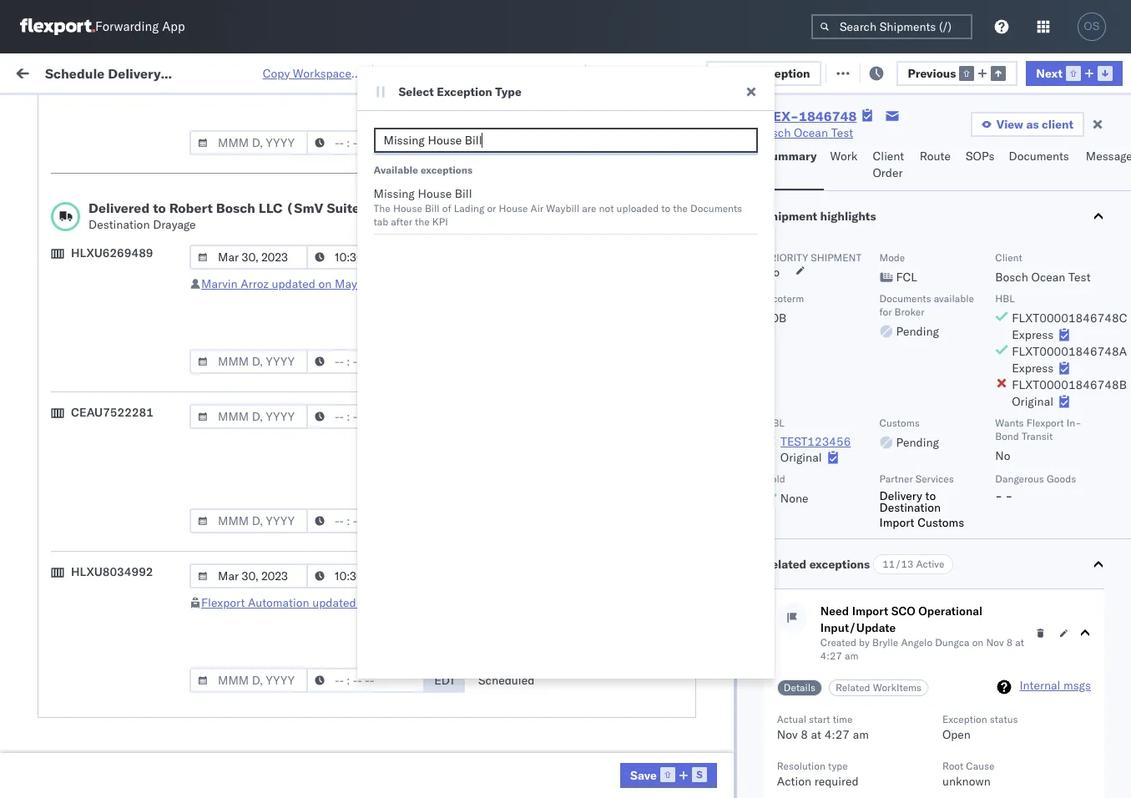 Task type: locate. For each thing, give the bounding box(es) containing it.
air
[[531, 202, 544, 215]]

house
[[418, 186, 452, 201], [393, 202, 422, 215], [499, 202, 528, 215]]

from for ceau7522281, hl's schedule pickup from los angeles, ca link
[[130, 195, 154, 210]]

5 edt, from the top
[[319, 314, 345, 329]]

message (0)
[[225, 65, 294, 80]]

angeles, inside confirm pickup from los angeles, ca
[[172, 452, 218, 467]]

0 vertical spatial upload customs clearance documents link
[[38, 157, 237, 191]]

-
[[996, 489, 1003, 504], [1006, 489, 1013, 504], [861, 572, 868, 587], [861, 608, 868, 623], [861, 682, 868, 697], [861, 719, 868, 734], [861, 755, 868, 770]]

0 horizontal spatial 8
[[801, 727, 808, 742]]

2 2130387 from the top
[[958, 608, 1009, 623]]

8 inside actual start time nov 8 at 4:27 am
[[801, 727, 808, 742]]

0 vertical spatial confirm
[[38, 452, 81, 467]]

los inside confirm pickup from los angeles, ca
[[151, 452, 169, 467]]

1 horizontal spatial message
[[1086, 149, 1132, 164]]

mode button
[[503, 133, 595, 149]]

1 11:30 from the top
[[269, 572, 302, 587]]

client inside the client bosch ocean test incoterm fob
[[996, 251, 1023, 264]]

4 schedule delivery appointment link from the top
[[38, 717, 205, 734]]

view
[[997, 117, 1024, 132]]

route button
[[913, 141, 960, 190]]

schedule pickup from rotterdam, netherlands for 2nd schedule pickup from rotterdam, netherlands button from the top
[[38, 746, 217, 778]]

west
[[779, 645, 806, 660]]

0 vertical spatial 11:30 pm est, jan 23, 2023
[[269, 572, 425, 587]]

to down services
[[926, 489, 936, 504]]

container numbers button
[[1020, 126, 1112, 156]]

1 lagerfeld from the top
[[896, 572, 946, 587]]

netherlands for 2nd schedule pickup from rotterdam, netherlands button from the top
[[38, 763, 104, 778]]

account up the need
[[814, 572, 858, 587]]

my work
[[17, 61, 91, 84]]

2 confirm from the top
[[38, 497, 81, 512]]

1 horizontal spatial destination
[[880, 500, 941, 515]]

0 vertical spatial rotterdam,
[[157, 599, 217, 614]]

am right 3:00
[[297, 167, 316, 182]]

snoozed
[[349, 103, 388, 116]]

edt, up "2:00 am est, nov 9, 2022"
[[319, 314, 345, 329]]

0 vertical spatial related
[[764, 557, 807, 572]]

confirm inside confirm pickup from los angeles, ca
[[38, 452, 81, 467]]

0 horizontal spatial message
[[225, 65, 272, 80]]

mmm d, yyyy text field down in
[[190, 130, 308, 155]]

import
[[142, 65, 180, 80], [880, 515, 915, 530], [852, 604, 889, 619]]

type
[[828, 760, 848, 772]]

est,
[[319, 351, 344, 366], [319, 388, 344, 403], [319, 425, 344, 440], [318, 461, 343, 476], [319, 498, 344, 513], [319, 535, 344, 550], [326, 572, 351, 587], [326, 608, 351, 623], [319, 645, 344, 660], [326, 682, 351, 697], [318, 719, 343, 734]]

Search Work text field
[[569, 60, 751, 85]]

1 vertical spatial lhuu7894563,
[[1029, 424, 1115, 439]]

2 ceau7522281, hl from the top
[[1029, 277, 1132, 292]]

suite
[[327, 200, 360, 216]]

vandelay west
[[728, 645, 806, 660]]

2 vertical spatial 2130387
[[958, 682, 1009, 697]]

1 horizontal spatial flexport
[[1027, 417, 1064, 429]]

flex-2130387 down flex-1662119
[[922, 682, 1009, 697]]

dec left 24,
[[347, 498, 369, 513]]

from for 3rd schedule pickup from los angeles, ca link
[[130, 305, 154, 320]]

4 1889466 from the top
[[958, 498, 1009, 513]]

action inside button
[[1073, 65, 1110, 80]]

am right 2:00
[[297, 351, 316, 366]]

2 lhuu7894563, ue from the top
[[1029, 424, 1132, 439]]

5 resize handle column header from the left
[[700, 129, 720, 798]]

action down resolution
[[777, 774, 812, 789]]

5 schedule pickup from los angeles, ca link from the top
[[38, 525, 237, 558]]

23, for schedule delivery appointment
[[375, 572, 393, 587]]

integration test account - karl lagerfeld up type
[[728, 719, 946, 734]]

3 ca from the top
[[38, 322, 54, 337]]

flex-1889466 up services
[[922, 425, 1009, 440]]

11:30 pm est, jan 23, 2023 down the 2:59 am est, jan 13, 2023
[[269, 572, 425, 587]]

1 ca from the top
[[38, 212, 54, 227]]

1 vertical spatial am
[[853, 727, 869, 742]]

2023
[[390, 535, 419, 550], [396, 572, 425, 587], [396, 608, 425, 623], [390, 645, 419, 660], [396, 682, 425, 697], [389, 719, 418, 734]]

by
[[859, 636, 870, 649]]

flex-2130387 up operational
[[922, 572, 1009, 587]]

message button
[[1080, 141, 1132, 190]]

save
[[631, 768, 657, 783]]

pickup for schedule pickup from los angeles, ca button associated with msdu7304509
[[91, 526, 127, 541]]

flex-1889466 for 7:00 pm est, dec 23, 2022
[[922, 461, 1009, 476]]

1 schedule delivery appointment from the top
[[38, 277, 205, 292]]

import up ready
[[142, 65, 180, 80]]

1889466 up "1893174"
[[958, 498, 1009, 513]]

karl down related workitems button
[[871, 719, 893, 734]]

1 vertical spatial ue
[[1118, 424, 1132, 439]]

schedule pickup from los angeles, ca link for msdu7304509
[[38, 525, 237, 558]]

root
[[943, 760, 964, 772]]

1 vertical spatial nyku9743990
[[1029, 755, 1111, 770]]

schedule delivery appointment button for 2:59 am est, dec 14, 2022
[[38, 423, 205, 441]]

1846748
[[799, 108, 857, 124], [958, 241, 1009, 256], [958, 278, 1009, 293], [958, 314, 1009, 329], [958, 351, 1009, 366]]

message right container numbers
[[1086, 149, 1132, 164]]

1 vertical spatial 11:30 pm est, jan 23, 2023
[[269, 608, 425, 623]]

1 rotterdam, from the top
[[157, 599, 217, 614]]

flexport automation updated on may 18 button
[[201, 595, 415, 610]]

0 vertical spatial 2130384
[[958, 719, 1009, 734]]

1 ocean fcl from the top
[[511, 204, 570, 219]]

updated for arroz
[[272, 276, 316, 291]]

schedule delivery appointment
[[38, 277, 205, 292], [38, 424, 205, 439], [38, 571, 205, 586], [38, 718, 205, 733]]

bookings test consignee
[[728, 535, 861, 550]]

est, for upload customs clearance documents link associated with second upload customs clearance documents button from the top
[[319, 351, 344, 366]]

2130387 for 11:30 pm est, jan 23, 2023
[[958, 608, 1009, 623]]

1 ceau7522281, from the top
[[1029, 204, 1115, 219]]

1 horizontal spatial :
[[388, 103, 391, 116]]

2:59 am est, dec 14, 2022 down "2:00 am est, nov 9, 2022"
[[269, 388, 422, 403]]

for
[[160, 103, 174, 116], [880, 306, 892, 318]]

0 vertical spatial scheduled
[[478, 135, 535, 150]]

0 vertical spatial 4:27
[[821, 650, 842, 662]]

to inside delivered to robert bosch llc (smv suite a) destination drayage
[[153, 200, 166, 216]]

clearance for second upload customs clearance documents button from the top
[[129, 342, 183, 357]]

0 vertical spatial destination
[[89, 217, 150, 232]]

0 vertical spatial netherlands
[[38, 616, 104, 631]]

pickup inside confirm pickup from los angeles, ca
[[84, 452, 120, 467]]

3 appointment from the top
[[137, 571, 205, 586]]

1 schedule pickup from los angeles, ca button from the top
[[38, 194, 237, 229]]

1 vertical spatial 2130384
[[958, 755, 1009, 770]]

2022 right 9,
[[386, 351, 415, 366]]

dec
[[347, 388, 369, 403], [347, 425, 369, 440], [346, 461, 368, 476], [347, 498, 369, 513]]

1 14, from the top
[[372, 388, 390, 403]]

action right batch
[[1073, 65, 1110, 80]]

: for status
[[121, 103, 124, 116]]

1 vertical spatial schedule pickup from rotterdam, netherlands link
[[38, 745, 237, 779]]

from for confirm pickup from los angeles, ca link
[[123, 452, 148, 467]]

active
[[917, 558, 945, 570]]

2 horizontal spatial at
[[1016, 636, 1025, 649]]

1 vertical spatial original
[[781, 450, 822, 465]]

14,
[[372, 388, 390, 403], [372, 425, 390, 440]]

summary button
[[757, 141, 824, 190]]

2 : from the left
[[388, 103, 391, 116]]

missing house bill the house bill of lading or house air waybill are not uploaded to the documents tab after the kpi
[[374, 186, 742, 228]]

schedule pickup from los angeles, ca up the hlxu6269489
[[38, 195, 225, 227]]

1 schedule pickup from los angeles, ca from the top
[[38, 195, 225, 227]]

5 integration test account - karl lagerfeld from the top
[[728, 755, 946, 770]]

0 vertical spatial consignee
[[728, 136, 776, 149]]

for inside the documents available for broker
[[880, 306, 892, 318]]

1 vertical spatial confirm
[[38, 497, 81, 512]]

file exception up flex-1846748 link
[[732, 66, 810, 81]]

1 horizontal spatial related
[[836, 681, 871, 694]]

karl right type
[[871, 755, 893, 770]]

mmm d, yyyy text field for 3rd -- : -- -- text box from the bottom of the page
[[190, 404, 308, 429]]

2 schedule pickup from rotterdam, netherlands from the top
[[38, 746, 217, 778]]

2 integration from the top
[[728, 608, 786, 623]]

import work button
[[135, 53, 218, 91]]

5 lagerfeld from the top
[[896, 755, 946, 770]]

import up 11/13
[[880, 515, 915, 530]]

3 resize handle column header from the left
[[483, 129, 503, 798]]

14, for schedule pickup from los angeles, ca
[[372, 388, 390, 403]]

mmm d, yyyy text field up automation
[[190, 564, 308, 589]]

0 vertical spatial lhuu7894563,
[[1029, 387, 1115, 403]]

ca inside confirm pickup from los angeles, ca
[[38, 469, 54, 484]]

MMM D, YYYY text field
[[190, 130, 308, 155], [190, 349, 308, 374], [190, 404, 308, 429], [190, 564, 308, 589], [190, 668, 308, 693]]

delivery inside button
[[84, 497, 127, 512]]

2 lhuu7894563, from the top
[[1029, 424, 1115, 439]]

documents inside the documents available for broker
[[880, 292, 932, 305]]

bill up lading
[[455, 186, 472, 201]]

4 schedule delivery appointment from the top
[[38, 718, 205, 733]]

work,
[[176, 103, 203, 116]]

flex-1889466 for 2:59 am est, dec 14, 2022
[[922, 425, 1009, 440]]

4:27 inside actual start time nov 8 at 4:27 am
[[825, 727, 850, 742]]

0 horizontal spatial consignee
[[728, 136, 776, 149]]

status : ready for work, blocked, in progress
[[92, 103, 303, 116]]

work down bosch ocean test link
[[831, 149, 858, 164]]

3 schedule from the top
[[38, 277, 88, 292]]

exception down 'search shipments (/)' text box
[[869, 65, 924, 80]]

ca for confirm pickup from los angeles, ca link
[[38, 469, 54, 484]]

wants
[[996, 417, 1024, 429]]

pickup for schedule pickup from los angeles, ca button associated with ceau7522281, hl
[[91, 195, 127, 210]]

resize handle column header for client name
[[700, 129, 720, 798]]

1 vertical spatial -- : -- -- text field
[[306, 564, 425, 589]]

2022 for 2nd schedule pickup from los angeles, ca button
[[386, 241, 415, 256]]

bosch inside the client bosch ocean test incoterm fob
[[996, 270, 1029, 285]]

2 flex-2130387 from the top
[[922, 608, 1009, 623]]

1 2:59 am edt, nov 5, 2022 from the top
[[269, 204, 415, 219]]

ocean fcl for nyku9743990
[[511, 719, 570, 734]]

8 resize handle column header from the left
[[1101, 129, 1122, 798]]

2 11:30 from the top
[[269, 608, 302, 623]]

2130387 for 11:30 pm est, jan 28, 2023
[[958, 682, 1009, 697]]

0 horizontal spatial to
[[153, 200, 166, 216]]

2:59 am edt, nov 5, 2022 for ceau7522281, hl's schedule pickup from los angeles, ca link
[[269, 204, 415, 219]]

1 upload customs clearance documents button from the top
[[38, 157, 237, 192]]

mmm d, yyyy text field up 8:30
[[190, 668, 308, 693]]

test123456 button
[[781, 434, 851, 449]]

container numbers
[[1029, 129, 1074, 155]]

3 schedule pickup from los angeles, ca link from the top
[[38, 304, 237, 338]]

lhuu7894563, down in- at right
[[1029, 461, 1115, 476]]

ceau7522281, up flxt00001846748a
[[1029, 314, 1115, 329]]

12 schedule from the top
[[38, 746, 88, 761]]

confirm down confirm pickup from los angeles, ca
[[38, 497, 81, 512]]

1 vertical spatial 14,
[[372, 425, 390, 440]]

3 hl from the top
[[1118, 314, 1132, 329]]

delivered
[[89, 200, 150, 216]]

5 ca from the top
[[38, 469, 54, 484]]

2 pending from the top
[[896, 435, 940, 450]]

0 vertical spatial flexport
[[1027, 417, 1064, 429]]

status
[[92, 103, 121, 116]]

9 schedule from the top
[[38, 599, 88, 614]]

23,
[[371, 461, 389, 476], [375, 572, 393, 587], [375, 608, 393, 623]]

1 vertical spatial mode
[[880, 251, 905, 264]]

am up 7:00 pm est, dec 23, 2022
[[297, 425, 316, 440]]

1 schedule pickup from los angeles, ca link from the top
[[38, 194, 237, 228]]

5, inside the due nov 5, 2:59 am
[[640, 66, 651, 81]]

2 horizontal spatial to
[[926, 489, 936, 504]]

2 2:59 am est, dec 14, 2022 from the top
[[269, 425, 422, 440]]

os
[[1084, 20, 1100, 33]]

test
[[831, 125, 854, 140], [693, 204, 715, 219], [802, 204, 824, 219], [693, 241, 715, 256], [802, 241, 824, 256], [1069, 270, 1091, 285], [802, 278, 824, 293], [802, 314, 824, 329], [802, 351, 824, 366], [802, 388, 824, 403], [802, 425, 824, 440], [802, 461, 824, 476], [802, 498, 824, 513], [780, 535, 802, 550], [789, 572, 811, 587], [789, 608, 811, 623], [789, 682, 811, 697], [789, 719, 811, 734], [789, 755, 811, 770]]

on left 18
[[359, 595, 373, 610]]

1 vertical spatial 2:59 am est, dec 14, 2022
[[269, 425, 422, 440]]

2 vertical spatial upload
[[38, 673, 76, 688]]

from for schedule pickup from los angeles, ca link associated with msdu7304509
[[130, 526, 154, 541]]

1 vertical spatial upload customs clearance documents link
[[38, 341, 237, 375]]

available
[[374, 164, 418, 176]]

confirm for confirm pickup from los angeles, ca
[[38, 452, 81, 467]]

import inside need import sco operational input/update created by brylle angelo dungca on nov 8 at 4:27 am
[[852, 604, 889, 619]]

ceau7522281, hl down the message button
[[1029, 204, 1132, 219]]

1 vertical spatial exceptions
[[810, 557, 870, 572]]

2 ceau7522281, from the top
[[1029, 277, 1115, 292]]

required
[[815, 774, 859, 789]]

6 resize handle column header from the left
[[867, 129, 887, 798]]

account up created
[[814, 608, 858, 623]]

lagerfeld down angelo
[[896, 682, 946, 697]]

ue for schedule pickup from los angeles, ca
[[1118, 387, 1132, 403]]

flex-1846748 button
[[895, 237, 1012, 260], [895, 237, 1012, 260], [895, 273, 1012, 297], [895, 273, 1012, 297], [895, 310, 1012, 334], [895, 310, 1012, 334], [895, 347, 1012, 370], [895, 347, 1012, 370]]

1 schedule pickup from rotterdam, netherlands link from the top
[[38, 598, 237, 632]]

upload customs clearance documents link
[[38, 157, 237, 191], [38, 341, 237, 375], [38, 672, 237, 705]]

schedule delivery appointment link for 11:30 pm est, jan 23, 2023
[[38, 570, 205, 587]]

(0)
[[272, 65, 294, 80]]

resize handle column header for deadline
[[424, 129, 444, 798]]

2023 for 8:30 pm est, jan 30, 2023 schedule delivery appointment button
[[389, 719, 418, 734]]

may left 23
[[335, 276, 357, 291]]

by:
[[60, 102, 77, 117]]

bookings
[[728, 535, 777, 550]]

0 vertical spatial updated
[[272, 276, 316, 291]]

message up in
[[225, 65, 272, 80]]

3 flex-1889466 from the top
[[922, 461, 1009, 476]]

2130384
[[958, 719, 1009, 734], [958, 755, 1009, 770]]

1 upload customs clearance documents from the top
[[38, 158, 183, 190]]

0 vertical spatial schedule pickup from rotterdam, netherlands button
[[38, 598, 237, 633]]

1 account from the top
[[814, 572, 858, 587]]

est, up 2:59 am est, jan 25, 2023
[[326, 608, 351, 623]]

upload customs clearance documents button down the workitem button
[[38, 157, 237, 192]]

1 horizontal spatial action
[[1073, 65, 1110, 80]]

integration test account - karl lagerfeld for schedule delivery appointment button for 11:30 pm est, jan 23, 2023
[[728, 572, 946, 587]]

clearance for first upload customs clearance documents button
[[129, 158, 183, 173]]

4 schedule pickup from los angeles, ca button from the top
[[38, 378, 237, 413]]

hl up flxt00001846748c
[[1118, 277, 1132, 292]]

2 gvcu5265864 from the top
[[1029, 608, 1111, 623]]

1 vertical spatial upload customs clearance documents
[[38, 342, 183, 374]]

0 horizontal spatial may
[[335, 276, 357, 291]]

file exception
[[846, 65, 924, 80], [732, 66, 810, 81]]

23, down the 13,
[[375, 572, 393, 587]]

2 resize handle column header from the left
[[424, 129, 444, 798]]

2:59 am est, dec 14, 2022
[[269, 388, 422, 403], [269, 425, 422, 440]]

2 schedule pickup from los angeles, ca button from the top
[[38, 231, 237, 266]]

original down test123456
[[781, 450, 822, 465]]

nov inside actual start time nov 8 at 4:27 am
[[777, 727, 798, 742]]

nov right dungca
[[987, 636, 1004, 649]]

pending for documents available for broker
[[896, 324, 940, 339]]

1 vertical spatial 11:30
[[269, 608, 302, 623]]

from for lhuu7894563, ue schedule pickup from los angeles, ca link
[[130, 379, 154, 394]]

resize handle column header for consignee
[[867, 129, 887, 798]]

Search Shipments (/) text field
[[812, 14, 973, 39]]

1 vertical spatial may
[[376, 595, 398, 610]]

1 vertical spatial action
[[777, 774, 812, 789]]

205 on track
[[385, 65, 453, 80]]

updated up 2:59 am est, jan 25, 2023
[[313, 595, 356, 610]]

-- : -- -- text field up 7:00 pm est, dec 23, 2022
[[306, 404, 425, 429]]

edt, down suite
[[319, 241, 345, 256]]

8 inside need import sco operational input/update created by brylle angelo dungca on nov 8 at 4:27 am
[[1007, 636, 1013, 649]]

from for schedule pickup from rotterdam, netherlands link associated with 2nd schedule pickup from rotterdam, netherlands button from the top
[[130, 746, 154, 761]]

1 vertical spatial 8
[[801, 727, 808, 742]]

delivery inside partner services delivery to destination import customs
[[880, 489, 923, 504]]

cause
[[966, 760, 995, 772]]

est, for confirm delivery link
[[319, 498, 344, 513]]

2130387 down "1893174"
[[958, 572, 1009, 587]]

0 vertical spatial work
[[183, 65, 212, 80]]

message inside button
[[1086, 149, 1132, 164]]

2 vertical spatial 23,
[[375, 608, 393, 623]]

5 schedule pickup from los angeles, ca button from the top
[[38, 525, 237, 560]]

1 vertical spatial import
[[880, 515, 915, 530]]

0 vertical spatial 2:59 am est, dec 14, 2022
[[269, 388, 422, 403]]

los for 3rd schedule pickup from los angeles, ca button
[[157, 305, 176, 320]]

dec up the 9:00 am est, dec 24, 2022
[[346, 461, 368, 476]]

documents inside documents button
[[1009, 149, 1070, 164]]

marvin arroz updated on may 23 button
[[201, 276, 375, 291]]

0 vertical spatial flex-2130384
[[922, 719, 1009, 734]]

2:59 am edt, nov 5, 2022 for 2nd schedule pickup from los angeles, ca link
[[269, 241, 415, 256]]

from inside confirm pickup from los angeles, ca
[[123, 452, 148, 467]]

missing
[[374, 186, 415, 201]]

netherlands
[[38, 616, 104, 631], [38, 763, 104, 778]]

1 express from the top
[[1012, 327, 1054, 342]]

flex-1889466 up wants
[[922, 388, 1009, 403]]

schedule pickup from los angeles, ca button for lhuu7894563, ue
[[38, 378, 237, 413]]

2 horizontal spatial no
[[996, 448, 1011, 463]]

delivery for 9:00 am est, dec 24, 2022
[[84, 497, 127, 512]]

1 horizontal spatial for
[[880, 306, 892, 318]]

2 schedule delivery appointment button from the top
[[38, 423, 205, 441]]

2022 down missing
[[386, 204, 415, 219]]

import inside partner services delivery to destination import customs
[[880, 515, 915, 530]]

23, up 24,
[[371, 461, 389, 476]]

netherlands for first schedule pickup from rotterdam, netherlands button from the top of the page
[[38, 616, 104, 631]]

4:27 down created
[[821, 650, 842, 662]]

1 horizontal spatial exception
[[943, 713, 988, 726]]

to inside missing house bill the house bill of lading or house air waybill are not uploaded to the documents tab after the kpi
[[662, 202, 671, 215]]

lagerfeld down open
[[896, 755, 946, 770]]

-- : -- -- text field down 23
[[306, 349, 425, 374]]

schedule pickup from los angeles, ca up confirm pickup from los angeles, ca
[[38, 379, 225, 410]]

0 vertical spatial schedule pickup from rotterdam, netherlands
[[38, 599, 217, 631]]

3 gvcu5265864 from the top
[[1029, 681, 1111, 696]]

1 appointment from the top
[[137, 277, 205, 292]]

may for 23
[[335, 276, 357, 291]]

1 gvcu5265864 from the top
[[1029, 571, 1111, 586]]

0 vertical spatial no
[[395, 103, 409, 116]]

schedule delivery appointment for 8:30 pm est, jan 30, 2023
[[38, 718, 205, 733]]

est, for 8:30 pm est, jan 30, 2023 schedule delivery appointment link
[[318, 719, 343, 734]]

client for client order
[[873, 149, 905, 164]]

ceau7522281, hl
[[1029, 204, 1132, 219], [1029, 277, 1132, 292], [1029, 314, 1132, 329], [1029, 351, 1132, 366]]

1 vertical spatial 2130387
[[958, 608, 1009, 623]]

message for message
[[1086, 149, 1132, 164]]

2 vertical spatial flex-2130387
[[922, 682, 1009, 697]]

7 ca from the top
[[38, 653, 54, 668]]

schedule pickup from los angeles, ca link for abcd1234560
[[38, 635, 237, 668]]

documents button
[[1003, 141, 1080, 190]]

2:00
[[269, 351, 294, 366]]

related inside related workitems button
[[836, 681, 871, 694]]

no
[[395, 103, 409, 116], [765, 265, 780, 280], [996, 448, 1011, 463]]

related up "time"
[[836, 681, 871, 694]]

nov up "2:00 am est, nov 9, 2022"
[[348, 278, 370, 293]]

schedule pickup from rotterdam, netherlands for first schedule pickup from rotterdam, netherlands button from the top of the page
[[38, 599, 217, 631]]

lagerfeld
[[896, 572, 946, 587], [896, 608, 946, 623], [896, 682, 946, 697], [896, 719, 946, 734], [896, 755, 946, 770]]

related for related exceptions
[[764, 557, 807, 572]]

schedule pickup from los angeles, ca
[[38, 195, 225, 227], [38, 232, 225, 263], [38, 305, 225, 337], [38, 379, 225, 410], [38, 526, 225, 557], [38, 636, 225, 668]]

confirm for confirm delivery
[[38, 497, 81, 512]]

5 mmm d, yyyy text field from the top
[[190, 668, 308, 693]]

1 vertical spatial upload customs clearance documents button
[[38, 341, 237, 376]]

scheduled down type
[[478, 135, 535, 150]]

0 vertical spatial mode
[[511, 136, 537, 149]]

no down priority
[[765, 265, 780, 280]]

0 vertical spatial original
[[1012, 394, 1054, 409]]

-- : -- -- text field down the 13,
[[306, 564, 425, 589]]

: left ready
[[121, 103, 124, 116]]

2022 for 2:59 am edt, nov 5, 2022's schedule delivery appointment button
[[386, 278, 415, 293]]

dec for schedule pickup from los angeles, ca
[[347, 388, 369, 403]]

0 vertical spatial pending
[[896, 324, 940, 339]]

2:59
[[653, 66, 679, 81], [269, 204, 294, 219], [269, 241, 294, 256], [269, 278, 294, 293], [269, 314, 294, 329], [269, 388, 294, 403], [269, 425, 294, 440], [269, 535, 294, 550], [269, 645, 294, 660]]

1 vertical spatial 23,
[[375, 572, 393, 587]]

jan up 25,
[[354, 608, 372, 623]]

fob
[[764, 311, 787, 326]]

1889466 down bond
[[958, 461, 1009, 476]]

1 horizontal spatial original
[[1012, 394, 1054, 409]]

appointment for 11:30 pm est, jan 23, 2023
[[137, 571, 205, 586]]

2 vertical spatial gvcu5265864
[[1029, 681, 1111, 696]]

0 vertical spatial import
[[142, 65, 180, 80]]

1 schedule delivery appointment button from the top
[[38, 276, 205, 294]]

flex-1893174
[[922, 535, 1009, 550]]

1 vertical spatial work
[[831, 149, 858, 164]]

ue right in- at right
[[1118, 424, 1132, 439]]

schedule pickup from los angeles, ca button
[[38, 194, 237, 229], [38, 231, 237, 266], [38, 304, 237, 339], [38, 378, 237, 413], [38, 525, 237, 560], [38, 635, 237, 670]]

1 vertical spatial flex-2130384
[[922, 755, 1009, 770]]

4 appointment from the top
[[137, 718, 205, 733]]

select
[[399, 84, 434, 99]]

client order
[[873, 149, 905, 180]]

exception up flex-1846748 link
[[756, 66, 810, 81]]

exceptions for available exceptions
[[421, 164, 473, 176]]

-- : -- -- text field
[[306, 130, 425, 155], [306, 564, 425, 589]]

flex-2130387 up dungca
[[922, 608, 1009, 623]]

2130384 up unknown
[[958, 755, 1009, 770]]

0 horizontal spatial client
[[620, 136, 647, 149]]

hbl
[[996, 292, 1015, 305]]

2023 up 2:59 am est, jan 25, 2023
[[396, 608, 425, 623]]

los for schedule pickup from los angeles, ca button associated with msdu7304509
[[157, 526, 176, 541]]

1 lhuu7894563, ue from the top
[[1029, 387, 1132, 403]]

os button
[[1073, 8, 1111, 46]]

unknown
[[943, 774, 991, 789]]

flex-1889466
[[922, 388, 1009, 403], [922, 425, 1009, 440], [922, 461, 1009, 476], [922, 498, 1009, 513]]

1 vertical spatial bill
[[425, 202, 440, 215]]

2 hl from the top
[[1118, 277, 1132, 292]]

0 horizontal spatial for
[[160, 103, 174, 116]]

3 ocean fcl from the top
[[511, 682, 570, 697]]

ca for schedule pickup from los angeles, ca link for abcd1234560
[[38, 653, 54, 668]]

2:59 inside the due nov 5, 2:59 am
[[653, 66, 679, 81]]

0 vertical spatial 8
[[1007, 636, 1013, 649]]

resolution type action required
[[777, 760, 859, 789]]

6 ca from the top
[[38, 542, 54, 557]]

flexport. image
[[20, 18, 95, 35]]

2130384 up cause
[[958, 719, 1009, 734]]

2 scheduled from the top
[[478, 673, 535, 688]]

name
[[649, 136, 676, 149]]

11:30 pm est, jan 23, 2023 up 2:59 am est, jan 25, 2023
[[269, 608, 425, 623]]

vandelay
[[728, 645, 776, 660]]

account up type
[[814, 719, 858, 734]]

Search Exception Type text field
[[374, 128, 758, 153]]

0 vertical spatial gvcu5265864
[[1029, 571, 1111, 586]]

resize handle column header
[[239, 129, 259, 798], [424, 129, 444, 798], [483, 129, 503, 798], [591, 129, 611, 798], [700, 129, 720, 798], [867, 129, 887, 798], [1000, 129, 1020, 798], [1101, 129, 1122, 798], [1109, 129, 1129, 798]]

3 2130387 from the top
[[958, 682, 1009, 697]]

schedule pickup from los angeles, ca for abcd1234560
[[38, 636, 225, 668]]

hl for schedule delivery appointment
[[1118, 277, 1132, 292]]

mmm d, yyyy text field down arroz at the left top of page
[[190, 349, 308, 374]]

1 vertical spatial flex-2130387
[[922, 608, 1009, 623]]

0 vertical spatial flex-2130387
[[922, 572, 1009, 587]]

2 vertical spatial at
[[811, 727, 822, 742]]

3 lagerfeld from the top
[[896, 682, 946, 697]]

upload customs clearance documents link for second upload customs clearance documents button from the top
[[38, 341, 237, 375]]

0 horizontal spatial flexport
[[201, 595, 245, 610]]

1 vertical spatial rotterdam,
[[157, 746, 217, 761]]

express up flxt00001846748a
[[1012, 327, 1054, 342]]

flxt00001846748b
[[1012, 377, 1127, 392]]

from
[[130, 195, 154, 210], [130, 232, 154, 247], [130, 305, 154, 320], [130, 379, 154, 394], [123, 452, 148, 467], [130, 526, 154, 541], [130, 599, 154, 614], [130, 636, 154, 651], [130, 746, 154, 761]]

2 schedule from the top
[[38, 232, 88, 247]]

-- : -- -- text field
[[306, 245, 425, 270], [306, 349, 425, 374], [306, 404, 425, 429], [306, 509, 425, 534], [306, 668, 425, 693]]

internal msgs button
[[1020, 678, 1091, 695]]

0 vertical spatial message
[[225, 65, 272, 80]]

schedule pickup from los angeles, ca down the hlxu6269489
[[38, 305, 225, 337]]

1 scheduled from the top
[[478, 135, 535, 150]]

2 appointment from the top
[[137, 424, 205, 439]]

6 schedule pickup from los angeles, ca from the top
[[38, 636, 225, 668]]

nov inside need import sco operational input/update created by brylle angelo dungca on nov 8 at 4:27 am
[[987, 636, 1004, 649]]

test inside the client bosch ocean test incoterm fob
[[1069, 270, 1091, 285]]

edt, down 3:00 am edt, aug 19, 2022
[[319, 204, 345, 219]]

integration test account - karl lagerfeld for 8:30 pm est, jan 30, 2023 schedule delivery appointment button
[[728, 719, 946, 734]]

bosch ocean test up mbl
[[728, 388, 824, 403]]

account up "time"
[[814, 682, 858, 697]]

0 vertical spatial -- : -- -- text field
[[306, 130, 425, 155]]

updated
[[272, 276, 316, 291], [313, 595, 356, 610]]

flex-1889466 down bond
[[922, 461, 1009, 476]]

2022 down after
[[386, 241, 415, 256]]

MMM D, YYYY text field
[[190, 245, 308, 270], [190, 509, 308, 534]]

message for message (0)
[[225, 65, 272, 80]]

from for 2nd schedule pickup from los angeles, ca link
[[130, 232, 154, 247]]

1 vertical spatial related
[[836, 681, 871, 694]]

2:59 am est, dec 14, 2022 for schedule delivery appointment
[[269, 425, 422, 440]]

client
[[1042, 117, 1074, 132]]

13,
[[369, 535, 387, 550]]

ceau7522281, hl for schedule delivery appointment
[[1029, 277, 1132, 292]]

may left 18
[[376, 595, 398, 610]]

2:59 up 2:00
[[269, 314, 294, 329]]

1 clearance from the top
[[129, 158, 183, 173]]

2:59 am est, dec 14, 2022 up 7:00 pm est, dec 23, 2022
[[269, 425, 422, 440]]

msgs
[[1064, 678, 1091, 693]]

2 vertical spatial upload customs clearance documents link
[[38, 672, 237, 705]]

rotterdam, for first schedule pickup from rotterdam, netherlands button from the top of the page
[[157, 599, 217, 614]]

0 vertical spatial lhuu7894563, ue
[[1029, 387, 1132, 403]]

2 vertical spatial import
[[852, 604, 889, 619]]

1889466 left "transit"
[[958, 425, 1009, 440]]

8:30 pm est, jan 30, 2023
[[269, 719, 418, 734]]

message
[[225, 65, 272, 80], [1086, 149, 1132, 164]]

integration down details button
[[728, 719, 786, 734]]

schedule delivery appointment link for 2:59 am est, dec 14, 2022
[[38, 423, 205, 440]]

schedule pickup from rotterdam, netherlands link for first schedule pickup from rotterdam, netherlands button from the top of the page
[[38, 598, 237, 632]]

exceptions for related exceptions
[[810, 557, 870, 572]]

at inside actual start time nov 8 at 4:27 am
[[811, 727, 822, 742]]



Task type: vqa. For each thing, say whether or not it's contained in the screenshot.
il
no



Task type: describe. For each thing, give the bounding box(es) containing it.
dangerous
[[996, 473, 1045, 485]]

1 horizontal spatial work
[[831, 149, 858, 164]]

drayage
[[153, 217, 196, 232]]

jan left the 13,
[[347, 535, 366, 550]]

confirm delivery button
[[38, 496, 127, 515]]

2023 for schedule pickup from los angeles, ca button associated with msdu7304509
[[390, 535, 419, 550]]

3 lhuu7894563, from the top
[[1029, 461, 1115, 476]]

am down flexport automation updated on may 18 button
[[297, 645, 316, 660]]

1 vertical spatial flexport
[[201, 595, 245, 610]]

mmm d, yyyy text field for second -- : -- -- text field from the bottom of the page
[[190, 130, 308, 155]]

root cause unknown
[[943, 760, 995, 789]]

flxt00001846748c
[[1012, 311, 1128, 326]]

bosch ocean test down flex-1846748 link
[[758, 125, 854, 140]]

ocean inside the client bosch ocean test incoterm fob
[[1032, 270, 1066, 285]]

confirm pickup from los angeles, ca link
[[38, 451, 237, 485]]

pm up flexport automation updated on may 18 button
[[304, 572, 323, 587]]

2:59 up marvin arroz updated on may 23
[[269, 241, 294, 256]]

bosch ocean test up hold
[[728, 425, 824, 440]]

summary
[[764, 149, 817, 164]]

205
[[385, 65, 407, 80]]

schedule pickup from los angeles, ca for lhuu7894563, ue
[[38, 379, 225, 410]]

3 upload customs clearance documents from the top
[[38, 673, 183, 704]]

uploaded
[[617, 202, 659, 215]]

8 schedule from the top
[[38, 571, 88, 586]]

operator: omkar savant
[[455, 66, 544, 97]]

am inside the due nov 5, 2:59 am
[[615, 82, 634, 97]]

mbl
[[764, 417, 785, 429]]

2023 for first schedule pickup from rotterdam, netherlands button from the top of the page
[[396, 608, 425, 623]]

est, up the 9:00 am est, dec 24, 2022
[[318, 461, 343, 476]]

to inside partner services delivery to destination import customs
[[926, 489, 936, 504]]

0 horizontal spatial exception
[[437, 84, 493, 99]]

related workitems button
[[829, 680, 929, 696]]

2 schedule pickup from los angeles, ca from the top
[[38, 232, 225, 263]]

pm right 8:30
[[297, 719, 315, 734]]

am down marvin arroz updated on may 23 button
[[297, 314, 316, 329]]

2022 up the 9:00 am est, dec 24, 2022
[[392, 461, 421, 476]]

2022 up "2:00 am est, nov 9, 2022"
[[386, 314, 415, 329]]

am inside need import sco operational input/update created by brylle angelo dungca on nov 8 at 4:27 am
[[845, 650, 859, 662]]

am down "2:00 am est, nov 9, 2022"
[[297, 388, 316, 403]]

1 nyku9743990 from the top
[[1029, 718, 1111, 733]]

flexport automation updated on may 18
[[201, 595, 415, 610]]

4:27 inside need import sco operational input/update created by brylle angelo dungca on nov 8 at 4:27 am
[[821, 650, 842, 662]]

3 schedule pickup from los angeles, ca button from the top
[[38, 304, 237, 339]]

ca for 2nd schedule pickup from los angeles, ca link
[[38, 248, 54, 263]]

0 horizontal spatial file exception
[[732, 66, 810, 81]]

4 lagerfeld from the top
[[896, 719, 946, 734]]

house up of at the top of page
[[418, 186, 452, 201]]

0 horizontal spatial work
[[183, 65, 212, 80]]

jan down the 13,
[[354, 572, 372, 587]]

3 integration from the top
[[728, 682, 786, 697]]

0 horizontal spatial original
[[781, 450, 822, 465]]

1 vertical spatial the
[[415, 215, 430, 228]]

import inside import work button
[[142, 65, 180, 80]]

flexport inside the wants flexport in- bond transit no
[[1027, 417, 1064, 429]]

est, for lhuu7894563, ue schedule pickup from los angeles, ca link
[[319, 388, 344, 403]]

schedule delivery appointment button for 2:59 am edt, nov 5, 2022
[[38, 276, 205, 294]]

los for 2nd schedule pickup from los angeles, ca button
[[157, 232, 176, 247]]

upload customs clearance documents link for first upload customs clearance documents button
[[38, 157, 237, 191]]

1 integration from the top
[[728, 572, 786, 587]]

0 horizontal spatial bill
[[425, 202, 440, 215]]

4 -- : -- -- text field from the top
[[306, 509, 425, 534]]

pickup for confirm pickup from los angeles, ca button
[[84, 452, 120, 467]]

am down the 9:00 am est, dec 24, 2022
[[297, 535, 316, 550]]

delivery for 11:30 pm est, jan 23, 2023
[[91, 571, 134, 586]]

bosch ocean test up priority
[[728, 204, 824, 219]]

order
[[873, 165, 903, 180]]

2 edt, from the top
[[319, 204, 345, 219]]

schedule delivery appointment link for 8:30 pm est, jan 30, 2023
[[38, 717, 205, 734]]

am right the 9:00 on the left bottom of the page
[[297, 498, 316, 513]]

2 upload customs clearance documents button from the top
[[38, 341, 237, 376]]

2023 right the '28,' in the bottom of the page
[[396, 682, 425, 697]]

from for schedule pickup from rotterdam, netherlands link corresponding to first schedule pickup from rotterdam, netherlands button from the top of the page
[[130, 599, 154, 614]]

customs inside partner services delivery to destination import customs
[[918, 515, 965, 530]]

8:30
[[269, 719, 294, 734]]

2 lagerfeld from the top
[[896, 608, 946, 623]]

ceau7522281, for schedule delivery appointment
[[1029, 277, 1115, 292]]

2 account from the top
[[814, 608, 858, 623]]

mmm d, yyyy text field for 1st -- : -- -- text field from the bottom
[[190, 564, 308, 589]]

7:00
[[269, 461, 294, 476]]

est, up 8:30 pm est, jan 30, 2023
[[326, 682, 351, 697]]

1 -- : -- -- text field from the top
[[306, 245, 425, 270]]

ocean fcl for gvcu5265864
[[511, 682, 570, 697]]

action inside resolution type action required
[[777, 774, 812, 789]]

actual start time nov 8 at 4:27 am
[[777, 713, 869, 742]]

nov left 9,
[[347, 351, 369, 366]]

appointment for 2:59 am edt, nov 5, 2022
[[137, 277, 205, 292]]

1 2130384 from the top
[[958, 719, 1009, 734]]

omkar
[[506, 66, 543, 81]]

bosch inside delivered to robert bosch llc (smv suite a) destination drayage
[[216, 200, 255, 216]]

resize handle column header for flex id
[[1000, 129, 1020, 798]]

am right arroz at the left top of page
[[297, 278, 316, 293]]

documents inside missing house bill the house bill of lading or house air waybill are not uploaded to the documents tab after the kpi
[[691, 202, 742, 215]]

1 schedule pickup from rotterdam, netherlands button from the top
[[38, 598, 237, 633]]

risk
[[346, 65, 366, 80]]

7:00 pm est, dec 23, 2022
[[269, 461, 421, 476]]

am right llc
[[297, 204, 316, 219]]

dangerous goods - -
[[996, 473, 1077, 504]]

schedule pickup from los angeles, ca button for ceau7522281, hl
[[38, 194, 237, 229]]

mode inside button
[[511, 136, 537, 149]]

gvcu5265864 for schedule pickup from rotterdam, netherlands
[[1029, 608, 1111, 623]]

app
[[162, 19, 185, 35]]

express for flxt00001846748a
[[1012, 361, 1054, 376]]

container
[[1029, 129, 1074, 142]]

at inside need import sco operational input/update created by brylle angelo dungca on nov 8 at 4:27 am
[[1016, 636, 1025, 649]]

ceau7522281, hl for schedule pickup from los angeles, ca
[[1029, 204, 1132, 219]]

bosch ocean test link
[[758, 124, 854, 141]]

2:59 right arroz at the left top of page
[[269, 278, 294, 293]]

view as client
[[997, 117, 1074, 132]]

need import sco operational input/update created by brylle angelo dungca on nov 8 at 4:27 am
[[821, 604, 1025, 662]]

1 horizontal spatial file exception
[[846, 65, 924, 80]]

2 2130384 from the top
[[958, 755, 1009, 770]]

ceau7522281, for schedule pickup from los angeles, ca
[[1029, 204, 1115, 219]]

jan left 25,
[[347, 645, 366, 660]]

express for flxt00001846748c
[[1012, 327, 1054, 342]]

dungca
[[935, 636, 970, 649]]

2022 up missing
[[394, 167, 423, 182]]

5 account from the top
[[814, 755, 858, 770]]

0 vertical spatial 23,
[[371, 461, 389, 476]]

1 -- : -- -- text field from the top
[[306, 130, 425, 155]]

flex-1846748 link
[[758, 108, 857, 124]]

are
[[582, 202, 597, 215]]

3 ceau7522281, hl from the top
[[1029, 314, 1132, 329]]

jan left 30,
[[346, 719, 365, 734]]

workitem
[[18, 136, 62, 149]]

resize handle column header for mode
[[591, 129, 611, 798]]

destination inside partner services delivery to destination import customs
[[880, 500, 941, 515]]

11 schedule from the top
[[38, 718, 88, 733]]

import work
[[142, 65, 212, 80]]

bosch ocean test right not
[[620, 204, 715, 219]]

2 schedule pickup from rotterdam, netherlands button from the top
[[38, 745, 237, 780]]

resize handle column header for container numbers
[[1109, 129, 1129, 798]]

2022 for second upload customs clearance documents button from the top
[[386, 351, 415, 366]]

5 schedule from the top
[[38, 379, 88, 394]]

hl for upload customs clearance documents
[[1118, 351, 1132, 366]]

internal msgs
[[1020, 678, 1091, 693]]

1 mmm d, yyyy text field from the top
[[190, 245, 308, 270]]

goods
[[1047, 473, 1077, 485]]

related for related workitems
[[836, 681, 871, 694]]

schedule pickup from los angeles, ca for ceau7522281, hl
[[38, 195, 225, 227]]

1 vertical spatial no
[[765, 265, 780, 280]]

schedule pickup from los angeles, ca button for abcd1234560
[[38, 635, 237, 670]]

6 schedule from the top
[[38, 424, 88, 439]]

may for 18
[[376, 595, 398, 610]]

bosch inside bosch ocean test link
[[758, 125, 791, 140]]

flex-1662119
[[922, 645, 1009, 660]]

broker
[[895, 306, 925, 318]]

id
[[917, 136, 927, 149]]

previous
[[908, 66, 956, 81]]

ceau7522281, hl for upload customs clearance documents
[[1029, 351, 1132, 366]]

3:00
[[269, 167, 294, 182]]

1 2130387 from the top
[[958, 572, 1009, 587]]

3 -- : -- -- text field from the top
[[306, 404, 425, 429]]

0 horizontal spatial file
[[732, 66, 753, 81]]

2 -- : -- -- text field from the top
[[306, 349, 425, 374]]

select exception type
[[399, 84, 522, 99]]

1 horizontal spatial the
[[673, 202, 688, 215]]

1889466 for 9:00 am est, dec 24, 2022
[[958, 498, 1009, 513]]

pm right 7:00
[[297, 461, 315, 476]]

schedule delivery appointment for 2:59 am edt, nov 5, 2022
[[38, 277, 205, 292]]

destination inside delivered to robert bosch llc (smv suite a) destination drayage
[[89, 217, 150, 232]]

2 flex-2130384 from the top
[[922, 755, 1009, 770]]

brylle
[[873, 636, 899, 649]]

ceau7522281
[[71, 405, 154, 420]]

hlxu8034992
[[71, 565, 153, 580]]

flxt00001846748a
[[1012, 344, 1127, 359]]

fcl for nyku9743990
[[548, 719, 570, 734]]

2 mmm d, yyyy text field from the top
[[190, 509, 308, 534]]

updated for automation
[[313, 595, 356, 610]]

23
[[360, 276, 375, 291]]

on left 23
[[319, 276, 332, 291]]

deadline button
[[261, 133, 428, 149]]

1 schedule from the top
[[38, 195, 88, 210]]

1 flex-2130387 from the top
[[922, 572, 1009, 587]]

house right or
[[499, 202, 528, 215]]

3 upload from the top
[[38, 673, 76, 688]]

2 ocean fcl from the top
[[511, 241, 570, 256]]

fcl for ceau7522281, hl
[[548, 204, 570, 219]]

1 horizontal spatial mode
[[880, 251, 905, 264]]

1 horizontal spatial exception
[[869, 65, 924, 80]]

4 integration from the top
[[728, 719, 786, 734]]

ca for 3rd schedule pickup from los angeles, ca link
[[38, 322, 54, 337]]

partner
[[880, 473, 913, 485]]

nov down 23
[[348, 314, 370, 329]]

schedule delivery appointment button for 8:30 pm est, jan 30, 2023
[[38, 717, 205, 735]]

3 ceau7522281, from the top
[[1029, 314, 1115, 329]]

3 clearance from the top
[[129, 673, 183, 688]]

2022 for lhuu7894563, ue's schedule pickup from los angeles, ca button
[[393, 388, 422, 403]]

2022 for confirm delivery button
[[393, 498, 422, 513]]

consignee inside consignee button
[[728, 136, 776, 149]]

nov inside the due nov 5, 2:59 am
[[615, 66, 637, 81]]

bosch ocean test down incoterm
[[728, 314, 824, 329]]

0 vertical spatial for
[[160, 103, 174, 116]]

2:59 up 7:00
[[269, 425, 294, 440]]

bosch ocean test down hold
[[728, 498, 824, 513]]

on inside need import sco operational input/update created by brylle angelo dungca on nov 8 at 4:27 am
[[973, 636, 984, 649]]

msdu7304509
[[1029, 534, 1114, 549]]

4 schedule from the top
[[38, 305, 88, 320]]

am inside actual start time nov 8 at 4:27 am
[[853, 727, 869, 742]]

client bosch ocean test incoterm fob
[[764, 251, 1091, 326]]

5 -- : -- -- text field from the top
[[306, 668, 425, 693]]

delivery for 8:30 pm est, jan 30, 2023
[[91, 718, 134, 733]]

1 edt, from the top
[[319, 167, 345, 182]]

3 schedule pickup from los angeles, ca from the top
[[38, 305, 225, 337]]

4 account from the top
[[814, 719, 858, 734]]

am up marvin arroz updated on may 23
[[297, 241, 316, 256]]

dec for schedule delivery appointment
[[347, 425, 369, 440]]

1 1889466 from the top
[[958, 388, 1009, 403]]

resolution
[[777, 760, 826, 772]]

schedule delivery appointment link for 2:59 am edt, nov 5, 2022
[[38, 276, 205, 293]]

1 upload from the top
[[38, 158, 76, 173]]

2:59 am est, dec 14, 2022 for schedule pickup from los angeles, ca
[[269, 388, 422, 403]]

jan left the '28,' in the bottom of the page
[[354, 682, 372, 697]]

3 account from the top
[[814, 682, 858, 697]]

3 upload customs clearance documents link from the top
[[38, 672, 237, 705]]

5 integration from the top
[[728, 755, 786, 770]]

2:59 down the 9:00 on the left bottom of the page
[[269, 535, 294, 550]]

arroz
[[241, 276, 269, 291]]

1 flex-2130384 from the top
[[922, 719, 1009, 734]]

batch action button
[[1011, 60, 1121, 85]]

5 karl from the top
[[871, 755, 893, 770]]

11:30 pm est, jan 23, 2023 for schedule pickup from rotterdam, netherlands
[[269, 608, 425, 623]]

2 upload from the top
[[38, 342, 76, 357]]

progress
[[262, 103, 303, 116]]

priority
[[764, 251, 809, 264]]

lhuu7894563, ue for schedule pickup from los angeles, ca
[[1029, 387, 1132, 403]]

route
[[920, 149, 951, 164]]

operator:
[[455, 66, 506, 81]]

sops button
[[960, 141, 1003, 190]]

integration test account - karl lagerfeld for first schedule pickup from rotterdam, netherlands button from the top of the page
[[728, 608, 946, 623]]

house up after
[[393, 202, 422, 215]]

3 karl from the top
[[871, 682, 893, 697]]

pickup for 2nd schedule pickup from los angeles, ca button
[[91, 232, 127, 247]]

3 lhuu7894563, ue from the top
[[1029, 461, 1132, 476]]

the
[[374, 202, 391, 215]]

2:59 down 3:00
[[269, 204, 294, 219]]

9,
[[372, 351, 383, 366]]

ca for ceau7522281, hl's schedule pickup from los angeles, ca link
[[38, 212, 54, 227]]

edt
[[434, 673, 456, 688]]

11/13
[[883, 558, 914, 570]]

: for snoozed
[[388, 103, 391, 116]]

0 vertical spatial at
[[333, 65, 343, 80]]

11:30 for schedule delivery appointment
[[269, 572, 302, 587]]

actual
[[777, 713, 807, 726]]

sco
[[892, 604, 916, 619]]

(smv
[[286, 200, 324, 216]]

pm up 8:30 pm est, jan 30, 2023
[[304, 682, 323, 697]]

pickup for 3rd schedule pickup from los angeles, ca button
[[91, 305, 127, 320]]

schedule pickup from los angeles, ca link for lhuu7894563, ue
[[38, 378, 237, 411]]

ca for schedule pickup from los angeles, ca link associated with msdu7304509
[[38, 542, 54, 557]]

2022 for schedule pickup from los angeles, ca button associated with ceau7522281, hl
[[386, 204, 415, 219]]

bosch ocean test up none
[[728, 461, 824, 476]]

not
[[599, 202, 614, 215]]

10 schedule from the top
[[38, 636, 88, 651]]

3 11:30 from the top
[[269, 682, 302, 697]]

none
[[781, 491, 809, 506]]

exception inside exception status open
[[943, 713, 988, 726]]

los for schedule pickup from los angeles, ca button corresponding to abcd1234560
[[157, 636, 176, 651]]

1 resize handle column header from the left
[[239, 129, 259, 798]]

3 ue from the top
[[1118, 461, 1132, 476]]

documents available for broker
[[880, 292, 974, 318]]

2 karl from the top
[[871, 608, 893, 623]]

11/13 active
[[883, 558, 945, 570]]

numbers
[[1029, 143, 1070, 155]]

bosch ocean test down fob
[[728, 351, 824, 366]]

3 integration test account - karl lagerfeld from the top
[[728, 682, 946, 697]]

1662119
[[958, 645, 1009, 660]]

fcl for gvcu5265864
[[548, 682, 570, 697]]

ue for schedule delivery appointment
[[1118, 424, 1132, 439]]

2 -- : -- -- text field from the top
[[306, 564, 425, 589]]

savant
[[506, 82, 544, 97]]

1 flex-1889466 from the top
[[922, 388, 1009, 403]]

0 horizontal spatial exception
[[756, 66, 810, 81]]

2 upload customs clearance documents from the top
[[38, 342, 183, 374]]

on up select
[[410, 65, 423, 80]]

related workitems
[[836, 681, 922, 694]]

pickup for 2nd schedule pickup from rotterdam, netherlands button from the top
[[91, 746, 127, 761]]

0 horizontal spatial no
[[395, 103, 409, 116]]

gvcu5265864 for schedule delivery appointment
[[1029, 571, 1111, 586]]

0 vertical spatial bill
[[455, 186, 472, 201]]

waybill
[[546, 202, 580, 215]]

schedule pickup from los angeles, ca link for ceau7522281, hl
[[38, 194, 237, 228]]

scheduled for edt
[[478, 673, 535, 688]]

no inside the wants flexport in- bond transit no
[[996, 448, 1011, 463]]

2 nyku9743990 from the top
[[1029, 755, 1111, 770]]

14, for schedule delivery appointment
[[372, 425, 390, 440]]

2:59 down automation
[[269, 645, 294, 660]]

1 horizontal spatial file
[[846, 65, 866, 80]]

shipment
[[764, 209, 818, 224]]

delivery for 2:59 am edt, nov 5, 2022
[[91, 277, 134, 292]]

details button
[[777, 680, 823, 696]]

4 edt, from the top
[[319, 278, 345, 293]]

2 schedule pickup from los angeles, ca link from the top
[[38, 231, 237, 264]]

1 karl from the top
[[871, 572, 893, 587]]

pending for customs
[[896, 435, 940, 450]]

of
[[442, 202, 451, 215]]

aug
[[348, 167, 370, 182]]

est, for schedule pickup from los angeles, ca link associated with msdu7304509
[[319, 535, 344, 550]]

4 karl from the top
[[871, 719, 893, 734]]

759 at risk
[[308, 65, 366, 80]]

3 edt, from the top
[[319, 241, 345, 256]]

pm up 2:59 am est, jan 25, 2023
[[304, 608, 323, 623]]

schedule pickup from rotterdam, netherlands link for 2nd schedule pickup from rotterdam, netherlands button from the top
[[38, 745, 237, 779]]

7 schedule from the top
[[38, 526, 88, 541]]

nov left the on the left
[[348, 204, 370, 219]]

los for schedule pickup from los angeles, ca button associated with ceau7522281, hl
[[157, 195, 176, 210]]

sops
[[966, 149, 995, 164]]

bosch ocean test down shipment
[[728, 241, 824, 256]]

bosch ocean test down priority
[[728, 278, 824, 293]]

4 2:59 am edt, nov 5, 2022 from the top
[[269, 314, 415, 329]]

2:59 down 2:00
[[269, 388, 294, 403]]

bosch ocean test down uploaded
[[620, 241, 715, 256]]

1 vertical spatial consignee
[[805, 535, 861, 550]]

flex-1889466 for 9:00 am est, dec 24, 2022
[[922, 498, 1009, 513]]

rotterdam, for 2nd schedule pickup from rotterdam, netherlands button from the top
[[157, 746, 217, 761]]

9:00
[[269, 498, 294, 513]]

lading
[[454, 202, 485, 215]]

schedule pickup from los angeles, ca for msdu7304509
[[38, 526, 225, 557]]

nov up 23
[[348, 241, 370, 256]]



